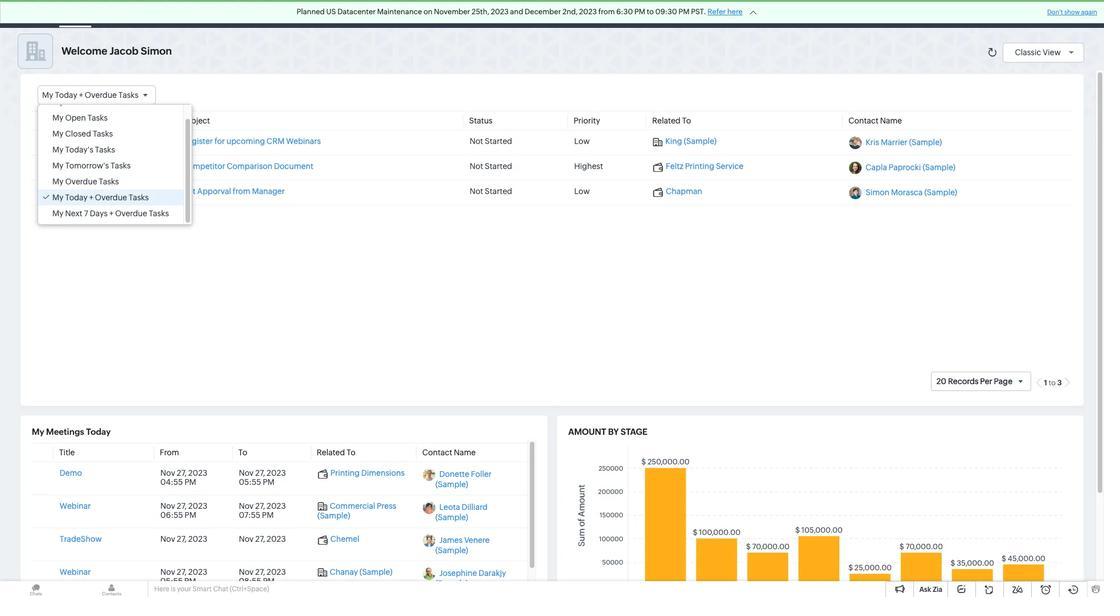 Task type: locate. For each thing, give the bounding box(es) containing it.
0 horizontal spatial related to link
[[317, 448, 356, 457]]

overdue up date
[[85, 91, 117, 100]]

simon down the 'capla'
[[866, 188, 890, 197]]

0 vertical spatial to
[[647, 7, 654, 16]]

0 vertical spatial not started
[[470, 137, 512, 146]]

0 horizontal spatial contact name link
[[423, 448, 476, 457]]

2 low from the top
[[575, 187, 590, 196]]

contact up kris
[[849, 116, 879, 125]]

projects
[[727, 9, 757, 19]]

meetings up title
[[46, 427, 84, 437]]

(sample) inside donette foller (sample)
[[436, 480, 469, 489]]

0 horizontal spatial crm
[[27, 8, 50, 20]]

chats image
[[0, 581, 72, 597]]

reports
[[416, 9, 445, 19]]

to for bottommost the related to link
[[347, 448, 356, 457]]

pm up nov 27, 2023 07:55 pm
[[263, 478, 275, 487]]

1 not started from the top
[[470, 137, 512, 146]]

0 horizontal spatial contact
[[423, 448, 453, 457]]

0 horizontal spatial to
[[647, 7, 654, 16]]

chanay (sample) link
[[317, 568, 393, 578]]

0 vertical spatial today
[[55, 91, 77, 100]]

(sample) for leota dilliard (sample)
[[436, 513, 469, 522]]

1 vertical spatial 05:55
[[160, 577, 183, 586]]

0 horizontal spatial 05:55
[[160, 577, 183, 586]]

1 horizontal spatial +
[[89, 193, 93, 202]]

contact name up donette
[[423, 448, 476, 457]]

0 horizontal spatial related to
[[317, 448, 356, 457]]

1 for 1 to 3
[[1045, 379, 1048, 387]]

0 horizontal spatial 1
[[109, 189, 112, 195]]

2 webinar link from the top
[[60, 568, 91, 577]]

0 vertical spatial +
[[79, 91, 83, 100]]

my today + overdue tasks up days
[[52, 193, 149, 202]]

printing right feltz
[[685, 162, 715, 171]]

maintenance
[[377, 7, 422, 16]]

(sample) inside leota dilliard (sample)
[[436, 513, 469, 522]]

status
[[469, 116, 493, 125]]

1 horizontal spatial related
[[653, 116, 681, 125]]

+ up my open tasks
[[79, 91, 83, 100]]

nov 27, 2023 down the 06:55
[[160, 535, 208, 544]]

1 vertical spatial related to
[[317, 448, 356, 457]]

(sample)
[[684, 137, 717, 146], [910, 138, 942, 147], [923, 163, 956, 172], [925, 188, 958, 197], [436, 480, 469, 489], [317, 512, 350, 521], [436, 513, 469, 522], [436, 546, 469, 555], [360, 568, 393, 577], [436, 579, 469, 588]]

+
[[79, 91, 83, 100], [89, 193, 93, 202], [109, 209, 114, 218]]

0 horizontal spatial simon
[[141, 45, 172, 57]]

darakjy
[[479, 569, 506, 578]]

0 horizontal spatial contact name
[[423, 448, 476, 457]]

06:55
[[160, 511, 183, 520]]

1 vertical spatial webinar
[[60, 568, 91, 577]]

james venere (sample)
[[436, 536, 490, 555]]

0 vertical spatial 05:55
[[239, 478, 261, 487]]

1 vertical spatial not started
[[470, 162, 512, 171]]

1 started from the top
[[485, 137, 512, 146]]

capla paprocki (sample)
[[866, 163, 956, 172]]

2023 inside nov 27, 2023 08:55 pm
[[267, 568, 286, 577]]

my inside my today + overdue tasks field
[[42, 91, 53, 100]]

2 not from the top
[[470, 162, 483, 171]]

don't show again
[[1048, 9, 1098, 15]]

tree containing my tasks
[[38, 94, 192, 224]]

0 vertical spatial contact name
[[849, 116, 902, 125]]

0 vertical spatial contact name link
[[849, 116, 902, 125]]

meetings
[[328, 9, 362, 19], [46, 427, 84, 437]]

0 vertical spatial low
[[575, 137, 590, 146]]

name up marrier
[[881, 116, 902, 125]]

donette
[[440, 470, 470, 479]]

stage
[[621, 427, 648, 437]]

05:55 left the "smart"
[[160, 577, 183, 586]]

my today + overdue tasks
[[42, 91, 139, 100], [52, 193, 149, 202]]

orders
[[634, 9, 659, 19]]

(sample) right "chanay" on the left of page
[[360, 568, 393, 577]]

2023 right the 06:55
[[188, 502, 208, 511]]

started for king
[[485, 137, 512, 146]]

pm right 07:55 at the bottom left
[[262, 511, 274, 520]]

days
[[90, 209, 108, 218]]

webinar link down demo link
[[60, 502, 91, 511]]

products
[[516, 9, 549, 19]]

related
[[653, 116, 681, 125], [317, 448, 345, 457]]

from down 'competitor comparison document' link
[[233, 187, 250, 196]]

my today + overdue tasks up my open tasks
[[42, 91, 139, 100]]

services link
[[668, 0, 718, 28]]

1 horizontal spatial printing
[[685, 162, 715, 171]]

subject link
[[182, 116, 210, 125]]

1 horizontal spatial from
[[599, 7, 615, 16]]

1 vertical spatial webinar link
[[60, 568, 91, 577]]

webinar down tradeshow link
[[60, 568, 91, 577]]

0 vertical spatial simon
[[141, 45, 172, 57]]

1 horizontal spatial nov 27, 2023 05:55 pm
[[239, 469, 286, 487]]

nov 27, 2023 06:55 pm
[[160, 502, 208, 520]]

related up printing dimensions link
[[317, 448, 345, 457]]

venere
[[464, 536, 490, 545]]

contact name link up donette
[[423, 448, 476, 457]]

1 vertical spatial not
[[470, 162, 483, 171]]

overdue
[[85, 91, 117, 100], [65, 177, 97, 186], [95, 193, 127, 202], [115, 209, 147, 218]]

1 low from the top
[[575, 137, 590, 146]]

low down the priority on the top
[[575, 137, 590, 146]]

1 vertical spatial contact name
[[423, 448, 476, 457]]

pm right the 08:55
[[263, 577, 275, 586]]

0 horizontal spatial nov 27, 2023 05:55 pm
[[160, 568, 208, 586]]

1 nov 27, 2023 from the left
[[160, 535, 208, 544]]

0 horizontal spatial related
[[317, 448, 345, 457]]

27, inside nov 27, 2023 07:55 pm
[[255, 502, 265, 511]]

related up king on the top right of page
[[653, 116, 681, 125]]

0 vertical spatial crm
[[27, 8, 50, 20]]

(sample) right paprocki
[[923, 163, 956, 172]]

nov 27, 2023 05:55 pm
[[239, 469, 286, 487], [160, 568, 208, 586]]

contact up donette
[[423, 448, 453, 457]]

+ down my overdue tasks
[[89, 193, 93, 202]]

to
[[647, 7, 654, 16], [1049, 379, 1056, 387]]

us
[[326, 7, 336, 16]]

0 horizontal spatial from
[[233, 187, 250, 196]]

due date
[[61, 116, 95, 125]]

amount
[[569, 427, 607, 437]]

due
[[61, 116, 76, 125]]

today
[[55, 91, 77, 100], [65, 193, 88, 202], [86, 427, 111, 437]]

my today + overdue tasks inside tree
[[52, 193, 149, 202]]

2023 right 07:55 at the bottom left
[[267, 502, 286, 511]]

(sample) down james
[[436, 546, 469, 555]]

don't show again link
[[1048, 9, 1098, 15]]

1 webinar from the top
[[60, 502, 91, 511]]

27, inside nov 27, 2023 08:55 pm
[[255, 568, 265, 577]]

1 horizontal spatial nov 27, 2023
[[239, 535, 286, 544]]

related to link up printing dimensions link
[[317, 448, 356, 457]]

document
[[274, 162, 314, 171]]

0 vertical spatial printing
[[685, 162, 715, 171]]

get
[[182, 187, 196, 196]]

1 horizontal spatial to
[[1049, 379, 1056, 387]]

pm inside nov 27, 2023 08:55 pm
[[263, 577, 275, 586]]

1 vertical spatial nov 27, 2023 05:55 pm
[[160, 568, 208, 586]]

related to up king on the top right of page
[[653, 116, 691, 125]]

0 horizontal spatial printing
[[331, 469, 360, 478]]

1 not from the top
[[470, 137, 483, 146]]

create menu image
[[911, 7, 925, 21]]

0 vertical spatial webinar
[[60, 502, 91, 511]]

2023 up the "smart"
[[188, 568, 208, 577]]

pm inside nov 27, 2023 06:55 pm
[[185, 511, 196, 520]]

None field
[[65, 137, 92, 148], [65, 162, 92, 173], [65, 187, 92, 198], [65, 137, 92, 148], [65, 162, 92, 173], [65, 187, 92, 198]]

1 horizontal spatial contact
[[849, 116, 879, 125]]

1 to 3
[[1045, 379, 1063, 387]]

(sample) up capla paprocki (sample)
[[910, 138, 942, 147]]

contacts image
[[76, 581, 147, 597]]

7
[[84, 209, 88, 218]]

04:55
[[160, 478, 183, 487]]

(sample) inside james venere (sample)
[[436, 546, 469, 555]]

webinar link for 06:55
[[60, 502, 91, 511]]

morasca
[[892, 188, 923, 197]]

tasks
[[289, 9, 309, 19], [118, 91, 139, 100], [65, 97, 85, 107], [88, 113, 108, 123], [93, 129, 113, 138], [95, 145, 115, 154], [111, 161, 131, 170], [99, 177, 119, 186], [129, 193, 149, 202], [149, 209, 169, 218]]

started
[[485, 137, 512, 146], [485, 162, 512, 171], [485, 187, 512, 196]]

enterprise-
[[836, 5, 873, 14]]

simon
[[141, 45, 172, 57], [866, 188, 890, 197]]

(sample) right morasca
[[925, 188, 958, 197]]

1 horizontal spatial meetings
[[328, 9, 362, 19]]

setup element
[[1024, 0, 1047, 28]]

+ right days
[[109, 209, 114, 218]]

feltz
[[666, 162, 684, 171]]

from
[[599, 7, 615, 16], [233, 187, 250, 196]]

competitor
[[182, 162, 225, 171]]

(sample) inside commercial press (sample)
[[317, 512, 350, 521]]

marketplace element
[[1000, 0, 1024, 28]]

0 horizontal spatial +
[[79, 91, 83, 100]]

1 vertical spatial 1
[[1045, 379, 1048, 387]]

0 vertical spatial related to link
[[653, 116, 691, 125]]

leota dilliard (sample) link
[[436, 503, 488, 522]]

(sample) for commercial press (sample)
[[317, 512, 350, 521]]

2 not started from the top
[[470, 162, 512, 171]]

reports link
[[407, 0, 455, 28]]

my closed tasks
[[52, 129, 113, 138]]

0 vertical spatial 1
[[109, 189, 112, 195]]

name up donette
[[454, 448, 476, 457]]

search image
[[939, 9, 949, 19]]

to left the 3 on the right bottom of the page
[[1049, 379, 1056, 387]]

2 vertical spatial started
[[485, 187, 512, 196]]

commercial press (sample) link
[[317, 502, 397, 521]]

contact name link up kris
[[849, 116, 902, 125]]

(sample) down commercial
[[317, 512, 350, 521]]

(sample) down josephine
[[436, 579, 469, 588]]

0 vertical spatial related
[[653, 116, 681, 125]]

(sample) down donette
[[436, 480, 469, 489]]

related to link
[[653, 116, 691, 125], [317, 448, 356, 457]]

1 vertical spatial name
[[454, 448, 476, 457]]

printing dimensions
[[331, 469, 405, 478]]

meetings right planned
[[328, 9, 362, 19]]

pst.
[[691, 7, 706, 16]]

1 horizontal spatial related to
[[653, 116, 691, 125]]

nov 27, 2023 04:55 pm
[[160, 469, 208, 487]]

05:55 down to link
[[239, 478, 261, 487]]

1 up my next 7 days + overdue tasks
[[109, 189, 112, 195]]

contact name up kris
[[849, 116, 902, 125]]

0 vertical spatial not
[[470, 137, 483, 146]]

1 webinar link from the top
[[60, 502, 91, 511]]

2023 right the 08:55
[[267, 568, 286, 577]]

1 vertical spatial my today + overdue tasks
[[52, 193, 149, 202]]

webinar link for 05:55
[[60, 568, 91, 577]]

1 vertical spatial printing
[[331, 469, 360, 478]]

(ctrl+space)
[[230, 585, 269, 593]]

(sample) inside josephine darakjy (sample)
[[436, 579, 469, 588]]

tasks inside field
[[118, 91, 139, 100]]

2 vertical spatial not
[[470, 187, 483, 196]]

0 vertical spatial contact
[[849, 116, 879, 125]]

due date link
[[61, 116, 95, 125]]

1 vertical spatial started
[[485, 162, 512, 171]]

2 vertical spatial not started
[[470, 187, 512, 196]]

1 vertical spatial low
[[575, 187, 590, 196]]

2 vertical spatial +
[[109, 209, 114, 218]]

(sample) for james venere (sample)
[[436, 546, 469, 555]]

0 horizontal spatial name
[[454, 448, 476, 457]]

2023 inside nov 27, 2023 07:55 pm
[[267, 502, 286, 511]]

pm right 04:55
[[185, 478, 196, 487]]

create menu element
[[904, 0, 932, 28]]

1 horizontal spatial simon
[[866, 188, 890, 197]]

related to up printing dimensions link
[[317, 448, 356, 457]]

simon right "jacob" at the top left
[[141, 45, 172, 57]]

0 horizontal spatial to
[[238, 448, 247, 457]]

nov 27, 2023 down 07:55 at the bottom left
[[239, 535, 286, 544]]

0 vertical spatial started
[[485, 137, 512, 146]]

quotes
[[567, 9, 594, 19]]

1 vertical spatial related to link
[[317, 448, 356, 457]]

(sample) for donette foller (sample)
[[436, 480, 469, 489]]

1 vertical spatial to
[[1049, 379, 1056, 387]]

related to for bottommost the related to link
[[317, 448, 356, 457]]

signals element
[[956, 0, 977, 28]]

upcoming
[[227, 137, 265, 146]]

1 horizontal spatial 05:55
[[239, 478, 261, 487]]

highest
[[575, 162, 603, 171]]

1 vertical spatial simon
[[866, 188, 890, 197]]

2023 left and
[[491, 7, 509, 16]]

overdue inside field
[[85, 91, 117, 100]]

2023 right 04:55
[[188, 469, 208, 478]]

1 vertical spatial meetings
[[46, 427, 84, 437]]

contact
[[849, 116, 879, 125], [423, 448, 453, 457]]

tree
[[38, 94, 192, 224]]

(sample) down leota
[[436, 513, 469, 522]]

from left 6:30
[[599, 7, 615, 16]]

capla
[[866, 163, 888, 172]]

to left 09:30 on the top right of the page
[[647, 7, 654, 16]]

printing up commercial
[[331, 469, 360, 478]]

0 horizontal spatial nov 27, 2023
[[160, 535, 208, 544]]

get apporval from manager
[[182, 187, 285, 196]]

nov inside nov 27, 2023 04:55 pm
[[160, 469, 175, 478]]

1 horizontal spatial 1
[[1045, 379, 1048, 387]]

king (sample)
[[666, 137, 717, 146]]

low down highest
[[575, 187, 590, 196]]

0 vertical spatial webinar link
[[60, 502, 91, 511]]

2 started from the top
[[485, 162, 512, 171]]

0 vertical spatial meetings
[[328, 9, 362, 19]]

planned
[[297, 7, 325, 16]]

webinar link down tradeshow link
[[60, 568, 91, 577]]

2 horizontal spatial to
[[682, 116, 691, 125]]

pm right the 06:55
[[185, 511, 196, 520]]

webinar down demo link
[[60, 502, 91, 511]]

not started for feltz
[[470, 162, 512, 171]]

pm inside nov 27, 2023 04:55 pm
[[185, 478, 196, 487]]

to
[[682, 116, 691, 125], [238, 448, 247, 457], [347, 448, 356, 457]]

1 horizontal spatial to
[[347, 448, 356, 457]]

2 nov 27, 2023 from the left
[[239, 535, 286, 544]]

09:30
[[656, 7, 677, 16]]

0 vertical spatial related to
[[653, 116, 691, 125]]

amount by stage
[[569, 427, 648, 437]]

0 vertical spatial nov 27, 2023 05:55 pm
[[239, 469, 286, 487]]

3 not from the top
[[470, 187, 483, 196]]

nov inside nov 27, 2023 07:55 pm
[[239, 502, 254, 511]]

feltz printing service link
[[653, 162, 744, 172]]

0 vertical spatial name
[[881, 116, 902, 125]]

chapman
[[666, 187, 703, 196]]

1 vertical spatial related
[[317, 448, 345, 457]]

27, inside nov 27, 2023 06:55 pm
[[177, 502, 187, 511]]

6:30
[[617, 7, 633, 16]]

2023 inside nov 27, 2023 06:55 pm
[[188, 502, 208, 511]]

planned us datacenter maintenance on november 25th, 2023 and december 2nd, 2023 from 6:30 pm to 09:30 pm pst. refer here
[[297, 7, 743, 16]]

0 vertical spatial my today + overdue tasks
[[42, 91, 139, 100]]

pm inside nov 27, 2023 07:55 pm
[[262, 511, 274, 520]]

service
[[716, 162, 744, 171]]

2 webinar from the top
[[60, 568, 91, 577]]

register for upcoming crm webinars
[[182, 137, 321, 146]]

related to link up king on the top right of page
[[653, 116, 691, 125]]

foller
[[471, 470, 492, 479]]

contact name link
[[849, 116, 902, 125], [423, 448, 476, 457]]

1 horizontal spatial contact name
[[849, 116, 902, 125]]

related to for the related to link to the right
[[653, 116, 691, 125]]

classic view
[[1016, 48, 1061, 57]]

low
[[575, 137, 590, 146], [575, 187, 590, 196]]

tasks link
[[280, 0, 318, 28]]

trial
[[873, 5, 888, 14]]

1 left the 3 on the right bottom of the page
[[1045, 379, 1048, 387]]

1 vertical spatial contact
[[423, 448, 453, 457]]

1 vertical spatial crm
[[267, 137, 285, 146]]

commercial press (sample)
[[317, 502, 397, 521]]



Task type: vqa. For each thing, say whether or not it's contained in the screenshot.


Task type: describe. For each thing, give the bounding box(es) containing it.
title link
[[59, 448, 75, 457]]

sales orders link
[[604, 0, 668, 28]]

smart
[[193, 585, 212, 593]]

quotes link
[[558, 0, 604, 28]]

apporval
[[197, 187, 231, 196]]

for
[[215, 137, 225, 146]]

december
[[525, 7, 561, 16]]

ask
[[920, 586, 932, 594]]

refer here link
[[708, 7, 743, 16]]

my next 7 days + overdue tasks
[[52, 209, 169, 218]]

josephine
[[440, 569, 477, 578]]

enterprise-trial upgrade
[[836, 5, 888, 22]]

3
[[1058, 379, 1063, 387]]

calls link
[[371, 0, 407, 28]]

classic
[[1016, 48, 1042, 57]]

1 vertical spatial +
[[89, 193, 93, 202]]

(sample) for capla paprocki (sample)
[[923, 163, 956, 172]]

again
[[1082, 9, 1098, 15]]

1 for 1
[[109, 189, 112, 195]]

datacenter
[[338, 7, 376, 16]]

pm right is
[[184, 577, 196, 586]]

not started for king
[[470, 137, 512, 146]]

chanay
[[330, 568, 358, 577]]

2023 down nov 27, 2023 07:55 pm
[[267, 535, 286, 544]]

subject
[[182, 116, 210, 125]]

2023 inside nov 27, 2023 04:55 pm
[[188, 469, 208, 478]]

simon morasca (sample)
[[866, 188, 958, 197]]

status link
[[469, 116, 493, 125]]

(sample) for kris marrier (sample)
[[910, 138, 942, 147]]

not for king
[[470, 137, 483, 146]]

1 horizontal spatial crm
[[267, 137, 285, 146]]

late by  days image
[[95, 138, 109, 145]]

2023 right 2nd,
[[579, 7, 597, 16]]

08:55
[[239, 577, 261, 586]]

1 horizontal spatial name
[[881, 116, 902, 125]]

overdue up my next 7 days + overdue tasks
[[95, 193, 127, 202]]

1 horizontal spatial related to link
[[653, 116, 691, 125]]

profile image
[[1047, 0, 1078, 28]]

to for the related to link to the right
[[682, 116, 691, 125]]

your
[[177, 585, 191, 593]]

2023 up nov 27, 2023 07:55 pm
[[267, 469, 286, 478]]

priority link
[[574, 116, 600, 125]]

register
[[182, 137, 213, 146]]

commercial
[[330, 502, 375, 511]]

3 not started from the top
[[470, 187, 512, 196]]

nov inside nov 27, 2023 06:55 pm
[[160, 502, 175, 511]]

kris marrier (sample) link
[[866, 138, 942, 147]]

2nd,
[[563, 7, 578, 16]]

printing dimensions link
[[317, 469, 405, 479]]

analytics link
[[455, 0, 507, 28]]

competitor comparison document
[[182, 162, 314, 171]]

leota dilliard (sample)
[[436, 503, 488, 522]]

kris marrier (sample)
[[866, 138, 942, 147]]

my today + overdue tasks inside field
[[42, 91, 139, 100]]

low for chapman
[[575, 187, 590, 196]]

chapman link
[[653, 187, 703, 197]]

started for feltz
[[485, 162, 512, 171]]

nov inside nov 27, 2023 08:55 pm
[[239, 568, 254, 577]]

get apporval from manager link
[[182, 187, 285, 196]]

jacob
[[110, 45, 139, 57]]

james
[[440, 536, 463, 545]]

services
[[677, 9, 709, 19]]

king
[[666, 137, 682, 146]]

meetings link
[[318, 0, 371, 28]]

title
[[59, 448, 75, 457]]

demo
[[60, 469, 82, 478]]

+ inside my today + overdue tasks field
[[79, 91, 83, 100]]

to link
[[238, 448, 247, 457]]

sales
[[613, 9, 632, 19]]

1 vertical spatial contact name link
[[423, 448, 476, 457]]

here is your smart chat (ctrl+space)
[[154, 585, 269, 593]]

capla paprocki (sample) link
[[866, 163, 956, 172]]

ask zia
[[920, 586, 943, 594]]

from link
[[160, 448, 179, 457]]

tradeshow
[[60, 535, 102, 544]]

pm right 6:30
[[635, 7, 646, 16]]

1 horizontal spatial contact name link
[[849, 116, 902, 125]]

2
[[109, 164, 113, 170]]

0 vertical spatial from
[[599, 7, 615, 16]]

priority
[[574, 116, 600, 125]]

welcome jacob simon
[[61, 45, 172, 57]]

My Today + Overdue Tasks field
[[38, 85, 156, 105]]

chanay (sample)
[[330, 568, 393, 577]]

27, inside nov 27, 2023 04:55 pm
[[177, 469, 187, 478]]

overdue right days
[[115, 209, 147, 218]]

1 vertical spatial today
[[65, 193, 88, 202]]

3 started from the top
[[485, 187, 512, 196]]

chemel link
[[317, 535, 360, 545]]

overdue down the tomorrow's
[[65, 177, 97, 186]]

chat
[[213, 585, 228, 593]]

upgrade
[[846, 14, 878, 22]]

today inside field
[[55, 91, 77, 100]]

marrier
[[881, 138, 908, 147]]

low for king (sample)
[[575, 137, 590, 146]]

crm link
[[9, 8, 50, 20]]

is
[[171, 585, 176, 593]]

projects link
[[718, 0, 766, 28]]

pm left pst.
[[679, 7, 690, 16]]

demo link
[[60, 469, 82, 478]]

2 horizontal spatial +
[[109, 209, 114, 218]]

(sample) for josephine darakjy (sample)
[[436, 579, 469, 588]]

on
[[424, 7, 433, 16]]

(sample) for simon morasca (sample)
[[925, 188, 958, 197]]

classic view link
[[1016, 48, 1078, 57]]

07:55
[[239, 511, 261, 520]]

2 vertical spatial today
[[86, 427, 111, 437]]

simon morasca (sample) link
[[866, 188, 958, 197]]

donette foller (sample) link
[[436, 470, 492, 489]]

zia
[[933, 586, 943, 594]]

webinar for 05:55
[[60, 568, 91, 577]]

don't
[[1048, 9, 1064, 15]]

my today's tasks
[[52, 145, 115, 154]]

search element
[[932, 0, 956, 28]]

signals image
[[962, 9, 970, 19]]

25th,
[[472, 7, 490, 16]]

(sample) up feltz printing service
[[684, 137, 717, 146]]

2023 down nov 27, 2023 06:55 pm
[[188, 535, 208, 544]]

james venere (sample) link
[[436, 536, 490, 555]]

0 horizontal spatial meetings
[[46, 427, 84, 437]]

josephine darakjy (sample)
[[436, 569, 506, 588]]

webinar for 06:55
[[60, 502, 91, 511]]

dilliard
[[462, 503, 488, 512]]

not for feltz
[[470, 162, 483, 171]]

1 vertical spatial from
[[233, 187, 250, 196]]



